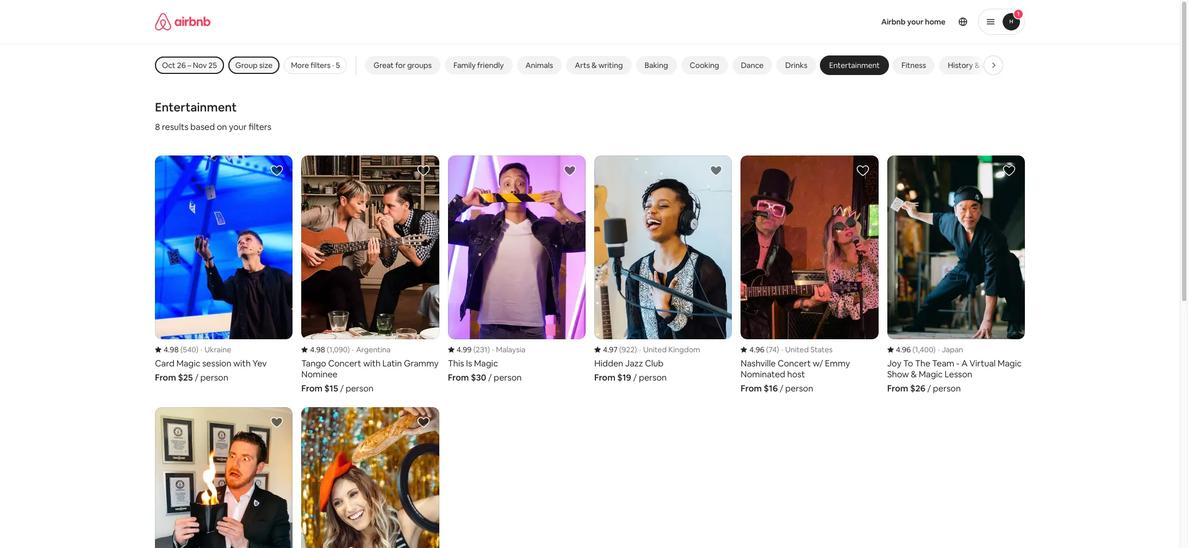 Task type: describe. For each thing, give the bounding box(es) containing it.
arts
[[575, 60, 590, 70]]

74
[[769, 345, 777, 354]]

arts & writing element
[[575, 60, 623, 70]]

rating 4.97 out of 5; 922 reviews image
[[594, 345, 637, 354]]

from $30 / person
[[448, 372, 522, 383]]

) for from $30
[[488, 345, 490, 354]]

united for from $19 / person
[[643, 345, 667, 354]]

) for from $15
[[347, 345, 350, 354]]

$26
[[910, 383, 926, 394]]

0 horizontal spatial your
[[229, 121, 247, 133]]

baking element
[[645, 60, 668, 70]]

/ for from $26
[[928, 383, 931, 394]]

airbnb your home
[[881, 17, 946, 27]]

4.98 for $25
[[164, 345, 179, 354]]

· malaysia
[[492, 345, 526, 354]]

baking button
[[636, 56, 677, 75]]

malaysia
[[496, 345, 526, 354]]

history & culture element
[[948, 60, 1006, 70]]

friendly
[[477, 60, 504, 70]]

( for $25
[[180, 345, 183, 354]]

& for arts
[[592, 60, 597, 70]]

from $25 / person
[[155, 372, 228, 383]]

drinks
[[786, 60, 808, 70]]

· argentina
[[352, 345, 391, 354]]

· japan
[[938, 345, 963, 354]]

animals button
[[517, 56, 562, 75]]

4.98 for $15
[[310, 345, 325, 354]]

1 vertical spatial filters
[[249, 121, 272, 133]]

cooking
[[690, 60, 719, 70]]

cooking button
[[681, 56, 728, 75]]

· united kingdom
[[639, 345, 700, 354]]

rating 4.98 out of 5; 1,090 reviews image
[[301, 345, 350, 354]]

/ for from $30
[[488, 372, 492, 383]]

4.97
[[603, 345, 618, 354]]

4.96 for $16
[[750, 345, 765, 354]]

more
[[291, 60, 309, 70]]

great for groups element
[[374, 60, 432, 70]]

from for from $25 / person
[[155, 372, 176, 383]]

save this experience image for from $19 / person
[[710, 164, 723, 177]]

entertainment element
[[829, 60, 880, 70]]

groups
[[407, 60, 432, 70]]

dance
[[741, 60, 764, 70]]

save this experience image for from $16 / person
[[856, 164, 869, 177]]

animals element
[[526, 60, 553, 70]]

ukraine
[[205, 345, 231, 354]]

for
[[395, 60, 406, 70]]

kingdom
[[669, 345, 700, 354]]

united for from $16 / person
[[785, 345, 809, 354]]

save this experience image for from $25 / person
[[270, 164, 284, 177]]

( for $30
[[473, 345, 476, 354]]

4.99 ( 231 )
[[457, 345, 490, 354]]

person for from $25 / person
[[200, 372, 228, 383]]

great for groups button
[[365, 56, 441, 75]]

great for groups
[[374, 60, 432, 70]]

fitness element
[[902, 60, 926, 70]]

argentina
[[356, 345, 391, 354]]

4.97 ( 922 )
[[603, 345, 637, 354]]

profile element
[[685, 0, 1025, 44]]

history
[[948, 60, 973, 70]]

/ for from $16
[[780, 383, 784, 394]]

history & culture button
[[939, 56, 1015, 75]]

8 results based on your filters
[[155, 121, 272, 133]]

· ukraine
[[201, 345, 231, 354]]

entertainment inside entertainment button
[[829, 60, 880, 70]]

great
[[374, 60, 394, 70]]

4.98 ( 540 )
[[164, 345, 199, 354]]

4.96 for $26
[[896, 345, 911, 354]]

from for from $19 / person
[[594, 372, 616, 383]]

from for from $16 / person
[[741, 383, 762, 394]]

history & culture
[[948, 60, 1006, 70]]

231
[[476, 345, 488, 354]]

culture
[[982, 60, 1006, 70]]

) for from $26
[[933, 345, 936, 354]]

( for $15
[[327, 345, 329, 354]]

home
[[925, 17, 946, 27]]

from $19 / person
[[594, 372, 667, 383]]

4.96 ( 74 )
[[750, 345, 779, 354]]

japan
[[942, 345, 963, 354]]

rating 4.99 out of 5; 231 reviews image
[[448, 345, 490, 354]]

1,090
[[329, 345, 347, 354]]

/ for from $25
[[195, 372, 199, 383]]

nashville concert w/ emmy nominated host group
[[741, 156, 879, 394]]

8
[[155, 121, 160, 133]]

· for from $15 / person
[[352, 345, 354, 354]]

family friendly element
[[454, 60, 504, 70]]

$25
[[178, 372, 193, 383]]

arts & writing
[[575, 60, 623, 70]]

dance element
[[741, 60, 764, 70]]



Task type: vqa. For each thing, say whether or not it's contained in the screenshot.
miles for $319
no



Task type: locate. For each thing, give the bounding box(es) containing it.
· left the japan
[[938, 345, 940, 354]]

( inside this is magic group
[[473, 345, 476, 354]]

filters left '5'
[[311, 60, 331, 70]]

) inside nashville concert w/ emmy nominated host group
[[777, 345, 779, 354]]

united
[[643, 345, 667, 354], [785, 345, 809, 354]]

baking
[[645, 60, 668, 70]]

person inside this is magic group
[[494, 372, 522, 383]]

(
[[180, 345, 183, 354], [327, 345, 329, 354], [619, 345, 622, 354], [766, 345, 769, 354], [473, 345, 476, 354], [913, 345, 915, 354]]

) for from $25
[[196, 345, 199, 354]]

from for from $30 / person
[[448, 372, 469, 383]]

card magic session with yev group
[[155, 156, 293, 383]]

1 horizontal spatial 4.98
[[310, 345, 325, 354]]

states
[[811, 345, 833, 354]]

1 horizontal spatial filters
[[311, 60, 331, 70]]

1 ) from the left
[[196, 345, 199, 354]]

&
[[592, 60, 597, 70], [975, 60, 980, 70]]

2 4.98 from the left
[[310, 345, 325, 354]]

5 ( from the left
[[473, 345, 476, 354]]

from $26 / person
[[887, 383, 961, 394]]

( up the $25
[[180, 345, 183, 354]]

based
[[190, 121, 215, 133]]

united right 922
[[643, 345, 667, 354]]

save this experience image for from $30 / person
[[563, 164, 577, 177]]

) for from $19
[[635, 345, 637, 354]]

( inside nashville concert w/ emmy nominated host group
[[766, 345, 769, 354]]

4.96 inside nashville concert w/ emmy nominated host group
[[750, 345, 765, 354]]

3 ) from the left
[[635, 345, 637, 354]]

· inside 'card magic session with yev' group
[[201, 345, 202, 354]]

your left home
[[908, 17, 924, 27]]

from
[[155, 372, 176, 383], [594, 372, 616, 383], [448, 372, 469, 383], [301, 383, 323, 394], [741, 383, 762, 394], [887, 383, 909, 394]]

· united states
[[781, 345, 833, 354]]

4.96
[[750, 345, 765, 354], [896, 345, 911, 354]]

· inside hidden jazz club group
[[639, 345, 641, 354]]

from left $26
[[887, 383, 909, 394]]

entertainment up the based
[[155, 100, 237, 115]]

/ inside nashville concert w/ emmy nominated host group
[[780, 383, 784, 394]]

0 horizontal spatial 4.98
[[164, 345, 179, 354]]

results
[[162, 121, 188, 133]]

united inside nashville concert w/ emmy nominated host group
[[785, 345, 809, 354]]

person down · malaysia
[[494, 372, 522, 383]]

from inside hidden jazz club group
[[594, 372, 616, 383]]

( right 4.99
[[473, 345, 476, 354]]

0 horizontal spatial entertainment
[[155, 100, 237, 115]]

) inside 'card magic session with yev' group
[[196, 345, 199, 354]]

fitness
[[902, 60, 926, 70]]

person right $16
[[785, 383, 813, 394]]

united right 74 at the bottom right
[[785, 345, 809, 354]]

1 & from the left
[[592, 60, 597, 70]]

· right 1,090
[[352, 345, 354, 354]]

cooking element
[[690, 60, 719, 70]]

3 ( from the left
[[619, 345, 622, 354]]

· inside joy to the team - a virtual magic show & magic lesson group
[[938, 345, 940, 354]]

animals
[[526, 60, 553, 70]]

& inside button
[[975, 60, 980, 70]]

) for from $16
[[777, 345, 779, 354]]

4.98 left "540"
[[164, 345, 179, 354]]

4.96 left 1,400
[[896, 345, 911, 354]]

person inside tango concert with latin grammy nominee group
[[346, 383, 374, 394]]

5
[[336, 60, 340, 70]]

0 vertical spatial filters
[[311, 60, 331, 70]]

6 ( from the left
[[913, 345, 915, 354]]

entertainment down profile element
[[829, 60, 880, 70]]

$16
[[764, 383, 778, 394]]

1 vertical spatial entertainment
[[155, 100, 237, 115]]

save this experience image
[[270, 164, 284, 177], [417, 164, 430, 177], [1003, 164, 1016, 177], [270, 416, 284, 429]]

4.96 left 74 at the bottom right
[[750, 345, 765, 354]]

/
[[195, 372, 199, 383], [633, 372, 637, 383], [488, 372, 492, 383], [340, 383, 344, 394], [780, 383, 784, 394], [928, 383, 931, 394]]

save this experience image inside nashville concert w/ emmy nominated host group
[[856, 164, 869, 177]]

4.98 inside tango concert with latin grammy nominee group
[[310, 345, 325, 354]]

& left culture
[[975, 60, 980, 70]]

$19
[[617, 372, 631, 383]]

/ inside this is magic group
[[488, 372, 492, 383]]

from inside joy to the team - a virtual magic show & magic lesson group
[[887, 383, 909, 394]]

·
[[332, 60, 334, 70], [201, 345, 202, 354], [352, 345, 354, 354], [639, 345, 641, 354], [781, 345, 783, 354], [492, 345, 494, 354], [938, 345, 940, 354]]

/ right the $25
[[195, 372, 199, 383]]

540
[[183, 345, 196, 354]]

4.99
[[457, 345, 472, 354]]

· right "540"
[[201, 345, 202, 354]]

1
[[1017, 10, 1020, 17]]

hidden jazz club group
[[594, 156, 732, 383]]

2 ( from the left
[[327, 345, 329, 354]]

person for from $19 / person
[[639, 372, 667, 383]]

( for $19
[[619, 345, 622, 354]]

4.96 ( 1,400 )
[[896, 345, 936, 354]]

entertainment button
[[821, 56, 889, 75]]

( inside joy to the team - a virtual magic show & magic lesson group
[[913, 345, 915, 354]]

more filters · 5
[[291, 60, 340, 70]]

rating 4.98 out of 5; 540 reviews image
[[155, 345, 199, 354]]

filters
[[311, 60, 331, 70], [249, 121, 272, 133]]

/ inside joy to the team - a virtual magic show & magic lesson group
[[928, 383, 931, 394]]

your inside profile element
[[908, 17, 924, 27]]

dance button
[[732, 56, 772, 75]]

your right the on
[[229, 121, 247, 133]]

· for from $26 / person
[[938, 345, 940, 354]]

person for from $26 / person
[[933, 383, 961, 394]]

0 horizontal spatial 4.96
[[750, 345, 765, 354]]

airbnb
[[881, 17, 906, 27]]

4.98 left 1,090
[[310, 345, 325, 354]]

· for from $19 / person
[[639, 345, 641, 354]]

( up $15
[[327, 345, 329, 354]]

from $16 / person
[[741, 383, 813, 394]]

1 horizontal spatial 4.96
[[896, 345, 911, 354]]

( right 4.97
[[619, 345, 622, 354]]

family friendly button
[[445, 56, 513, 75]]

drinks button
[[777, 56, 816, 75]]

save this experience image for from $15 / person
[[417, 164, 430, 177]]

1 4.96 from the left
[[750, 345, 765, 354]]

· inside nashville concert w/ emmy nominated host group
[[781, 345, 783, 354]]

) inside this is magic group
[[488, 345, 490, 354]]

· for from $16 / person
[[781, 345, 783, 354]]

/ right $19
[[633, 372, 637, 383]]

airbnb your home link
[[875, 10, 952, 33]]

/ right $16
[[780, 383, 784, 394]]

6 ) from the left
[[933, 345, 936, 354]]

family
[[454, 60, 476, 70]]

rating 4.96 out of 5; 74 reviews image
[[741, 345, 779, 354]]

)
[[196, 345, 199, 354], [347, 345, 350, 354], [635, 345, 637, 354], [777, 345, 779, 354], [488, 345, 490, 354], [933, 345, 936, 354]]

from inside tango concert with latin grammy nominee group
[[301, 383, 323, 394]]

filters right the on
[[249, 121, 272, 133]]

person right $15
[[346, 383, 374, 394]]

entertainment
[[829, 60, 880, 70], [155, 100, 237, 115]]

1 horizontal spatial united
[[785, 345, 809, 354]]

/ for from $15
[[340, 383, 344, 394]]

person right $19
[[639, 372, 667, 383]]

save this experience image inside 'card magic session with yev' group
[[270, 164, 284, 177]]

rating 4.96 out of 5; 1,400 reviews image
[[887, 345, 936, 354]]

4.98 inside 'card magic session with yev' group
[[164, 345, 179, 354]]

4.98 ( 1,090 )
[[310, 345, 350, 354]]

( for $16
[[766, 345, 769, 354]]

from left $30
[[448, 372, 469, 383]]

from left the $25
[[155, 372, 176, 383]]

save this experience image for from $26 / person
[[1003, 164, 1016, 177]]

) left · united states
[[777, 345, 779, 354]]

1 ( from the left
[[180, 345, 183, 354]]

from for from $15 / person
[[301, 383, 323, 394]]

person inside hidden jazz club group
[[639, 372, 667, 383]]

/ right $15
[[340, 383, 344, 394]]

person for from $30 / person
[[494, 372, 522, 383]]

· for from $30 / person
[[492, 345, 494, 354]]

person inside 'card magic session with yev' group
[[200, 372, 228, 383]]

) inside hidden jazz club group
[[635, 345, 637, 354]]

person for from $15 / person
[[346, 383, 374, 394]]

person down · ukraine
[[200, 372, 228, 383]]

person
[[200, 372, 228, 383], [639, 372, 667, 383], [494, 372, 522, 383], [346, 383, 374, 394], [785, 383, 813, 394], [933, 383, 961, 394]]

( inside tango concert with latin grammy nominee group
[[327, 345, 329, 354]]

1,400
[[915, 345, 933, 354]]

) left · ukraine
[[196, 345, 199, 354]]

( for $26
[[913, 345, 915, 354]]

on
[[217, 121, 227, 133]]

person right $26
[[933, 383, 961, 394]]

arts & writing button
[[566, 56, 632, 75]]

( inside hidden jazz club group
[[619, 345, 622, 354]]

& for history
[[975, 60, 980, 70]]

family friendly
[[454, 60, 504, 70]]

1 vertical spatial your
[[229, 121, 247, 133]]

0 vertical spatial entertainment
[[829, 60, 880, 70]]

save this experience image
[[563, 164, 577, 177], [710, 164, 723, 177], [856, 164, 869, 177], [417, 416, 430, 429]]

4 ( from the left
[[766, 345, 769, 354]]

$30
[[471, 372, 486, 383]]

save this experience image inside this is magic group
[[563, 164, 577, 177]]

4.98
[[164, 345, 179, 354], [310, 345, 325, 354]]

/ for from $19
[[633, 372, 637, 383]]

this is magic group
[[448, 156, 586, 383]]

4.96 inside joy to the team - a virtual magic show & magic lesson group
[[896, 345, 911, 354]]

1 united from the left
[[643, 345, 667, 354]]

( inside 'card magic session with yev' group
[[180, 345, 183, 354]]

) inside tango concert with latin grammy nominee group
[[347, 345, 350, 354]]

person inside joy to the team - a virtual magic show & magic lesson group
[[933, 383, 961, 394]]

& right arts
[[592, 60, 597, 70]]

) right 4.97
[[635, 345, 637, 354]]

2 united from the left
[[785, 345, 809, 354]]

& inside button
[[592, 60, 597, 70]]

/ inside hidden jazz club group
[[633, 372, 637, 383]]

· inside this is magic group
[[492, 345, 494, 354]]

0 horizontal spatial united
[[643, 345, 667, 354]]

from left $19
[[594, 372, 616, 383]]

) left the · argentina
[[347, 345, 350, 354]]

tango concert with latin grammy nominee group
[[301, 156, 439, 394]]

) left · japan
[[933, 345, 936, 354]]

writing
[[599, 60, 623, 70]]

$15
[[324, 383, 338, 394]]

from left $15
[[301, 383, 323, 394]]

united inside hidden jazz club group
[[643, 345, 667, 354]]

1 4.98 from the left
[[164, 345, 179, 354]]

from inside this is magic group
[[448, 372, 469, 383]]

/ right $30
[[488, 372, 492, 383]]

1 horizontal spatial entertainment
[[829, 60, 880, 70]]

from $15 / person
[[301, 383, 374, 394]]

1 button
[[978, 9, 1025, 35]]

2 ) from the left
[[347, 345, 350, 354]]

2 4.96 from the left
[[896, 345, 911, 354]]

from for from $26 / person
[[887, 383, 909, 394]]

2 & from the left
[[975, 60, 980, 70]]

person for from $16 / person
[[785, 383, 813, 394]]

922
[[622, 345, 635, 354]]

4 ) from the left
[[777, 345, 779, 354]]

from left $16
[[741, 383, 762, 394]]

joy to the team - a virtual magic show & magic lesson group
[[887, 156, 1025, 394]]

) left · malaysia
[[488, 345, 490, 354]]

0 horizontal spatial &
[[592, 60, 597, 70]]

( left · japan
[[913, 345, 915, 354]]

fitness button
[[893, 56, 935, 75]]

0 horizontal spatial filters
[[249, 121, 272, 133]]

from inside nashville concert w/ emmy nominated host group
[[741, 383, 762, 394]]

/ inside tango concert with latin grammy nominee group
[[340, 383, 344, 394]]

0 vertical spatial your
[[908, 17, 924, 27]]

· right 922
[[639, 345, 641, 354]]

· right 74 at the bottom right
[[781, 345, 783, 354]]

your
[[908, 17, 924, 27], [229, 121, 247, 133]]

· inside tango concert with latin grammy nominee group
[[352, 345, 354, 354]]

from inside 'card magic session with yev' group
[[155, 372, 176, 383]]

/ right $26
[[928, 383, 931, 394]]

) inside joy to the team - a virtual magic show & magic lesson group
[[933, 345, 936, 354]]

· for from $25 / person
[[201, 345, 202, 354]]

1 horizontal spatial &
[[975, 60, 980, 70]]

( up $16
[[766, 345, 769, 354]]

· left '5'
[[332, 60, 334, 70]]

person inside nashville concert w/ emmy nominated host group
[[785, 383, 813, 394]]

drinks element
[[786, 60, 808, 70]]

save this experience image inside hidden jazz club group
[[710, 164, 723, 177]]

5 ) from the left
[[488, 345, 490, 354]]

1 horizontal spatial your
[[908, 17, 924, 27]]

/ inside 'card magic session with yev' group
[[195, 372, 199, 383]]

· right 231
[[492, 345, 494, 354]]



